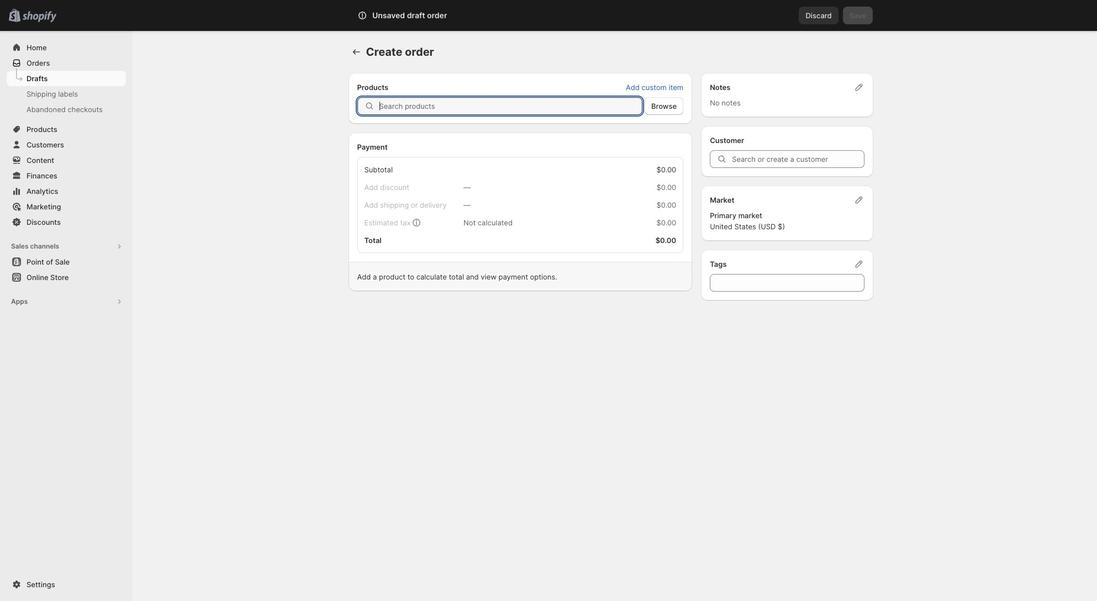 Task type: vqa. For each thing, say whether or not it's contained in the screenshot.
Search button
yes



Task type: locate. For each thing, give the bounding box(es) containing it.
content link
[[7, 153, 126, 168]]

customers link
[[7, 137, 126, 153]]

and
[[466, 272, 479, 281]]

calculate
[[416, 272, 447, 281]]

primary market united states (usd $)
[[710, 211, 785, 231]]

add
[[626, 83, 640, 92], [357, 272, 371, 281]]

order
[[427, 10, 447, 20], [405, 45, 434, 59]]

1 — from the top
[[464, 183, 471, 192]]

order right the draft
[[427, 10, 447, 20]]

0 horizontal spatial products
[[27, 125, 57, 134]]

apps
[[11, 297, 28, 306]]

checkouts
[[68, 105, 103, 114]]

sales
[[11, 242, 28, 250]]

add left 'custom'
[[626, 83, 640, 92]]

settings link
[[7, 577, 126, 592]]

sales channels button
[[7, 239, 126, 254]]

$0.00
[[657, 165, 676, 174], [657, 183, 676, 192], [657, 201, 676, 209], [657, 218, 676, 227], [656, 236, 676, 245]]

options.
[[530, 272, 557, 281]]

calculated
[[478, 218, 513, 227]]

notes
[[710, 83, 731, 92]]

labels
[[58, 90, 78, 98]]

point of sale
[[27, 257, 70, 266]]

product
[[379, 272, 406, 281]]

1 horizontal spatial add
[[626, 83, 640, 92]]

0 horizontal spatial add
[[357, 272, 371, 281]]

finances link
[[7, 168, 126, 183]]

content
[[27, 156, 54, 165]]

point
[[27, 257, 44, 266]]

add for add a product to calculate total and view payment options.
[[357, 272, 371, 281]]

shipping
[[27, 90, 56, 98]]

abandoned checkouts
[[27, 105, 103, 114]]

total
[[364, 236, 382, 245]]

shopify image
[[22, 11, 56, 22]]

1 vertical spatial —
[[464, 201, 471, 209]]

products up customers
[[27, 125, 57, 134]]

add custom item
[[626, 83, 684, 92]]

marketing
[[27, 202, 61, 211]]

discard link
[[799, 7, 839, 24]]

create
[[366, 45, 402, 59]]

products
[[357, 83, 389, 92], [27, 125, 57, 134]]

add inside button
[[626, 83, 640, 92]]

create order
[[366, 45, 434, 59]]

1 vertical spatial order
[[405, 45, 434, 59]]

Search products text field
[[379, 97, 643, 115]]

1 horizontal spatial products
[[357, 83, 389, 92]]

add left a
[[357, 272, 371, 281]]

payment
[[499, 272, 528, 281]]

item
[[669, 83, 684, 92]]

drafts link
[[7, 71, 126, 86]]

None text field
[[710, 274, 864, 292]]

products link
[[7, 122, 126, 137]]

—
[[464, 183, 471, 192], [464, 201, 471, 209]]

point of sale button
[[0, 254, 133, 270]]

add a product to calculate total and view payment options.
[[357, 272, 557, 281]]

online
[[27, 273, 48, 282]]

market
[[739, 211, 762, 220]]

market
[[710, 196, 735, 204]]

products down create
[[357, 83, 389, 92]]

0 vertical spatial products
[[357, 83, 389, 92]]

0 vertical spatial —
[[464, 183, 471, 192]]

1 vertical spatial products
[[27, 125, 57, 134]]

drafts
[[27, 74, 48, 83]]

analytics
[[27, 187, 58, 196]]

1 vertical spatial add
[[357, 272, 371, 281]]

custom
[[642, 83, 667, 92]]

order right create
[[405, 45, 434, 59]]

0 vertical spatial add
[[626, 83, 640, 92]]

orders
[[27, 59, 50, 67]]

draft
[[407, 10, 425, 20]]

save button
[[843, 7, 873, 24]]

tags
[[710, 260, 727, 269]]

unsaved
[[372, 10, 405, 20]]

not
[[464, 218, 476, 227]]

shipping labels
[[27, 90, 78, 98]]

customers
[[27, 140, 64, 149]]



Task type: describe. For each thing, give the bounding box(es) containing it.
save
[[850, 11, 866, 20]]

search button
[[384, 7, 705, 24]]

apps button
[[7, 294, 126, 309]]

home
[[27, 43, 47, 52]]

store
[[50, 273, 69, 282]]

not calculated
[[464, 218, 513, 227]]

channels
[[30, 242, 59, 250]]

shipping labels link
[[7, 86, 126, 102]]

point of sale link
[[7, 254, 126, 270]]

of
[[46, 257, 53, 266]]

discounts link
[[7, 214, 126, 230]]

browse
[[651, 102, 677, 111]]

online store
[[27, 273, 69, 282]]

primary
[[710, 211, 737, 220]]

(usd
[[758, 222, 776, 231]]

united
[[710, 222, 733, 231]]

$)
[[778, 222, 785, 231]]

customer
[[710, 136, 744, 145]]

0 vertical spatial order
[[427, 10, 447, 20]]

search
[[403, 11, 426, 20]]

analytics link
[[7, 183, 126, 199]]

add custom item button
[[619, 80, 690, 95]]

finances
[[27, 171, 57, 180]]

a
[[373, 272, 377, 281]]

abandoned checkouts link
[[7, 102, 126, 117]]

sale
[[55, 257, 70, 266]]

view
[[481, 272, 497, 281]]

marketing link
[[7, 199, 126, 214]]

add for add custom item
[[626, 83, 640, 92]]

browse button
[[645, 97, 684, 115]]

sales channels
[[11, 242, 59, 250]]

states
[[735, 222, 756, 231]]

total
[[449, 272, 464, 281]]

abandoned
[[27, 105, 66, 114]]

2 — from the top
[[464, 201, 471, 209]]

home link
[[7, 40, 126, 55]]

online store link
[[7, 270, 126, 285]]

notes
[[722, 98, 741, 107]]

discounts
[[27, 218, 61, 227]]

no notes
[[710, 98, 741, 107]]

discard
[[806, 11, 832, 20]]

subtotal
[[364, 165, 393, 174]]

payment
[[357, 143, 388, 151]]

settings
[[27, 580, 55, 589]]

Search or create a customer text field
[[732, 150, 864, 168]]

unsaved draft order
[[372, 10, 447, 20]]

orders link
[[7, 55, 126, 71]]

to
[[408, 272, 414, 281]]

no
[[710, 98, 720, 107]]

online store button
[[0, 270, 133, 285]]



